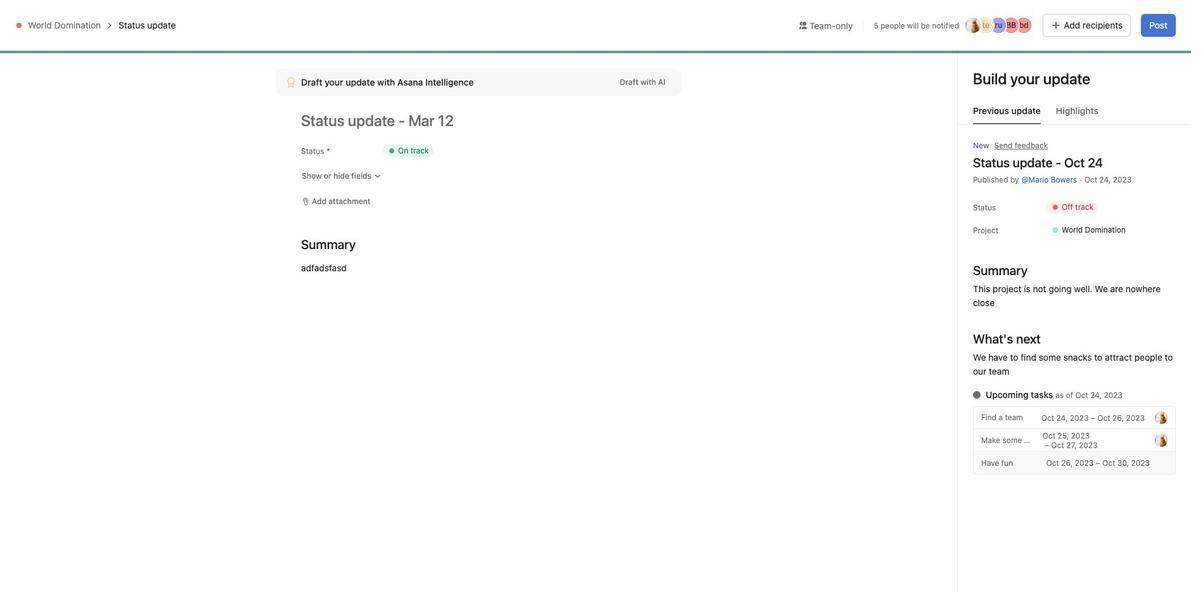 Task type: locate. For each thing, give the bounding box(es) containing it.
hide sidebar image
[[16, 10, 27, 20]]

bug image
[[175, 46, 190, 62]]

Section title text field
[[301, 236, 356, 254]]

tab list
[[958, 104, 1192, 125]]

remove from starred image
[[334, 41, 344, 51]]

Title of update text field
[[301, 107, 682, 134]]



Task type: vqa. For each thing, say whether or not it's contained in the screenshot.
Home
no



